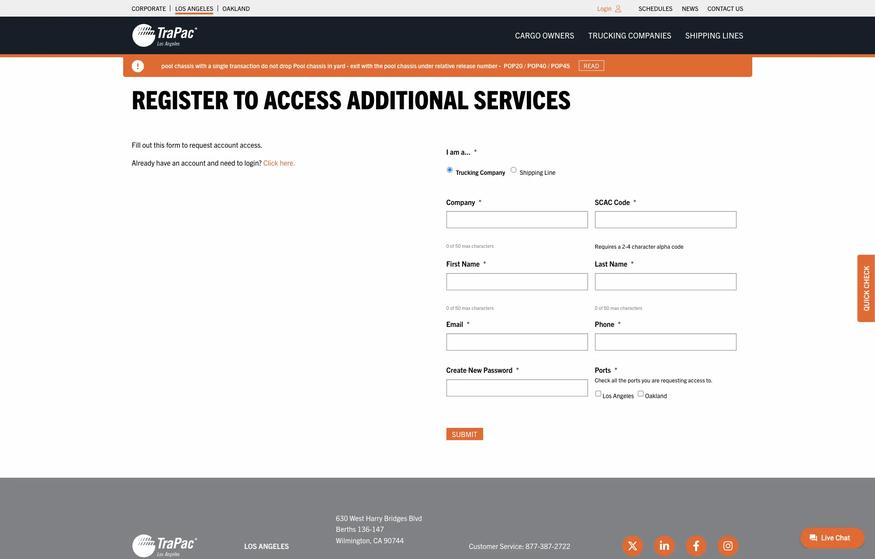 Task type: vqa. For each thing, say whether or not it's contained in the screenshot.
'Check' in the Quick Check link
yes



Task type: describe. For each thing, give the bounding box(es) containing it.
i
[[446, 147, 449, 156]]

ports
[[628, 376, 641, 384]]

2 vertical spatial to
[[237, 158, 243, 167]]

0 of 50 max characters for company
[[446, 243, 494, 249]]

shipping for shipping line
[[520, 168, 543, 176]]

services
[[474, 83, 571, 115]]

none submit inside register to access additional services main content
[[446, 428, 483, 440]]

ca
[[374, 536, 382, 545]]

0 of 50 max characters for last name
[[595, 305, 643, 311]]

name for first name
[[462, 259, 480, 268]]

of for company
[[450, 243, 454, 249]]

do
[[261, 61, 268, 69]]

Oakland checkbox
[[638, 391, 644, 397]]

in
[[328, 61, 332, 69]]

los angeles image for banner containing cargo owners
[[132, 23, 197, 48]]

login link
[[598, 4, 612, 12]]

need
[[220, 158, 235, 167]]

0 horizontal spatial los angeles
[[175, 4, 213, 12]]

* right code
[[634, 197, 637, 206]]

harry
[[366, 513, 383, 522]]

4
[[628, 243, 631, 250]]

quick
[[862, 290, 871, 311]]

us
[[736, 4, 744, 12]]

* inside ports * check all the ports you are requesting access to.
[[615, 365, 618, 374]]

bridges
[[384, 513, 407, 522]]

1 vertical spatial to
[[182, 140, 188, 149]]

1 / from the left
[[524, 61, 526, 69]]

2722
[[555, 541, 571, 550]]

1 vertical spatial account
[[181, 158, 206, 167]]

ports
[[595, 365, 611, 374]]

all
[[612, 376, 617, 384]]

to.
[[707, 376, 713, 384]]

max for company
[[462, 243, 471, 249]]

angeles inside register to access additional services main content
[[613, 392, 634, 400]]

90744
[[384, 536, 404, 545]]

2 pool from the left
[[384, 61, 396, 69]]

new
[[468, 365, 482, 374]]

oakland link
[[223, 2, 250, 14]]

trucking companies link
[[582, 27, 679, 44]]

50 for company
[[455, 243, 461, 249]]

register to access additional services main content
[[123, 83, 752, 451]]

service:
[[500, 541, 524, 550]]

release
[[456, 61, 476, 69]]

630
[[336, 513, 348, 522]]

already have an account and need to login? click here.
[[132, 158, 295, 167]]

character
[[632, 243, 656, 250]]

scac
[[595, 197, 613, 206]]

email *
[[446, 320, 470, 328]]

2-
[[622, 243, 628, 250]]

a inside banner
[[208, 61, 211, 69]]

code
[[672, 243, 684, 250]]

a inside register to access additional services main content
[[618, 243, 621, 250]]

characters for company *
[[472, 243, 494, 249]]

none password field inside register to access additional services main content
[[446, 379, 588, 396]]

0 for company
[[446, 243, 449, 249]]

scac code *
[[595, 197, 637, 206]]

companies
[[628, 30, 672, 40]]

1 horizontal spatial los angeles
[[244, 541, 289, 550]]

requires a 2-4 character alpha code
[[595, 243, 684, 250]]

387-
[[540, 541, 555, 550]]

lines
[[723, 30, 744, 40]]

click
[[263, 158, 278, 167]]

schedules link
[[639, 2, 673, 14]]

customer
[[469, 541, 498, 550]]

los angeles image for footer containing 630 west harry bridges blvd
[[132, 534, 197, 558]]

the inside ports * check all the ports you are requesting access to.
[[619, 376, 627, 384]]

form
[[166, 140, 180, 149]]

cargo owners
[[515, 30, 575, 40]]

contact us link
[[708, 2, 744, 14]]

additional
[[347, 83, 469, 115]]

shipping line
[[520, 168, 556, 176]]

0 vertical spatial the
[[374, 61, 383, 69]]

characters for last name *
[[620, 305, 643, 311]]

owners
[[543, 30, 575, 40]]

schedules
[[639, 4, 673, 12]]

access
[[264, 83, 342, 115]]

west
[[350, 513, 364, 522]]

* right a...
[[474, 147, 477, 156]]

drop
[[280, 61, 292, 69]]

blvd
[[409, 513, 422, 522]]

corporate
[[132, 4, 166, 12]]

0 horizontal spatial los
[[175, 4, 186, 12]]

corporate link
[[132, 2, 166, 14]]

0 vertical spatial angeles
[[187, 4, 213, 12]]

quick check
[[862, 266, 871, 311]]

am
[[450, 147, 460, 156]]

shipping for shipping lines
[[686, 30, 721, 40]]

solid image
[[132, 60, 144, 73]]

ports * check all the ports you are requesting access to.
[[595, 365, 713, 384]]

create
[[446, 365, 467, 374]]

requesting
[[661, 376, 687, 384]]

company *
[[446, 197, 482, 206]]

los angeles inside register to access additional services main content
[[603, 392, 634, 400]]

menu bar containing schedules
[[634, 2, 748, 14]]

1 with from the left
[[195, 61, 207, 69]]

wilmington,
[[336, 536, 372, 545]]

1 pool from the left
[[161, 61, 173, 69]]

password
[[484, 365, 513, 374]]

fill out this form to request account access.
[[132, 140, 263, 149]]

2 - from the left
[[499, 61, 501, 69]]

147
[[372, 525, 384, 533]]

los inside footer
[[244, 541, 257, 550]]

banner containing cargo owners
[[0, 17, 875, 77]]

pop40
[[528, 61, 547, 69]]

register to access additional services
[[132, 83, 571, 115]]

access.
[[240, 140, 263, 149]]

fill
[[132, 140, 141, 149]]

0 for first name
[[446, 305, 449, 311]]

here.
[[280, 158, 295, 167]]

cargo owners link
[[508, 27, 582, 44]]

1 - from the left
[[347, 61, 349, 69]]

yard
[[334, 61, 346, 69]]

line
[[545, 168, 556, 176]]

0 of 50 max characters for first name
[[446, 305, 494, 311]]

* right phone
[[618, 320, 621, 328]]



Task type: locate. For each thing, give the bounding box(es) containing it.
2 with from the left
[[362, 61, 373, 69]]

los
[[175, 4, 186, 12], [603, 392, 612, 400], [244, 541, 257, 550]]

0 horizontal spatial /
[[524, 61, 526, 69]]

1 los angeles image from the top
[[132, 23, 197, 48]]

0 up phone
[[595, 305, 598, 311]]

50 up email *
[[455, 305, 461, 311]]

pool
[[161, 61, 173, 69], [384, 61, 396, 69]]

of up first
[[450, 243, 454, 249]]

of up phone
[[599, 305, 603, 311]]

50 up phone *
[[604, 305, 610, 311]]

last
[[595, 259, 608, 268]]

0 vertical spatial oakland
[[223, 4, 250, 12]]

1 horizontal spatial check
[[862, 266, 871, 288]]

50 for last
[[604, 305, 610, 311]]

name
[[462, 259, 480, 268], [610, 259, 628, 268]]

contact us
[[708, 4, 744, 12]]

name right first
[[462, 259, 480, 268]]

1 vertical spatial menu bar
[[508, 27, 751, 44]]

0 horizontal spatial shipping
[[520, 168, 543, 176]]

Trucking Company radio
[[447, 167, 453, 173]]

not
[[269, 61, 278, 69]]

los angeles image inside footer
[[132, 534, 197, 558]]

1 vertical spatial los
[[603, 392, 612, 400]]

angeles inside footer
[[259, 541, 289, 550]]

2 vertical spatial los
[[244, 541, 257, 550]]

1 vertical spatial los angeles image
[[132, 534, 197, 558]]

2 chassis from the left
[[307, 61, 326, 69]]

1 horizontal spatial shipping
[[686, 30, 721, 40]]

- left exit
[[347, 61, 349, 69]]

trucking down the login
[[589, 30, 627, 40]]

1 horizontal spatial angeles
[[259, 541, 289, 550]]

None text field
[[446, 273, 588, 290], [595, 273, 737, 290], [446, 333, 588, 351], [595, 333, 737, 351], [446, 273, 588, 290], [595, 273, 737, 290], [446, 333, 588, 351], [595, 333, 737, 351]]

of for first
[[450, 305, 454, 311]]

pool right solid image at the top left of the page
[[161, 61, 173, 69]]

0 up email
[[446, 305, 449, 311]]

phone *
[[595, 320, 621, 328]]

1 horizontal spatial company
[[480, 168, 505, 176]]

oakland right los angeles link
[[223, 4, 250, 12]]

0 up first
[[446, 243, 449, 249]]

1 horizontal spatial the
[[619, 376, 627, 384]]

check up quick
[[862, 266, 871, 288]]

a left single
[[208, 61, 211, 69]]

0 vertical spatial check
[[862, 266, 871, 288]]

1 name from the left
[[462, 259, 480, 268]]

chassis left 'under'
[[397, 61, 417, 69]]

account up need
[[214, 140, 238, 149]]

number
[[477, 61, 498, 69]]

0 horizontal spatial angeles
[[187, 4, 213, 12]]

create new password *
[[446, 365, 519, 374]]

trucking inside menu bar
[[589, 30, 627, 40]]

1 horizontal spatial trucking
[[589, 30, 627, 40]]

max up first name * on the top of the page
[[462, 243, 471, 249]]

/ left pop40
[[524, 61, 526, 69]]

news
[[682, 4, 699, 12]]

trucking companies
[[589, 30, 672, 40]]

first
[[446, 259, 460, 268]]

0 vertical spatial los angeles
[[175, 4, 213, 12]]

banner
[[0, 17, 875, 77]]

login
[[598, 4, 612, 12]]

3 chassis from the left
[[397, 61, 417, 69]]

None text field
[[446, 211, 588, 228], [595, 211, 737, 228], [446, 211, 588, 228], [595, 211, 737, 228]]

0 horizontal spatial company
[[446, 197, 475, 206]]

trucking company
[[456, 168, 505, 176]]

0 of 50 max characters up first name * on the top of the page
[[446, 243, 494, 249]]

0 of 50 max characters up phone *
[[595, 305, 643, 311]]

with left single
[[195, 61, 207, 69]]

of for last
[[599, 305, 603, 311]]

code
[[614, 197, 630, 206]]

1 horizontal spatial a
[[618, 243, 621, 250]]

to right need
[[237, 158, 243, 167]]

pool
[[293, 61, 305, 69]]

0 of 50 max characters up email *
[[446, 305, 494, 311]]

max for first
[[462, 305, 471, 311]]

1 horizontal spatial -
[[499, 61, 501, 69]]

0 horizontal spatial a
[[208, 61, 211, 69]]

trucking
[[589, 30, 627, 40], [456, 168, 479, 176]]

50 for first
[[455, 305, 461, 311]]

2 los angeles image from the top
[[132, 534, 197, 558]]

los angeles image
[[132, 23, 197, 48], [132, 534, 197, 558]]

0 for last name
[[595, 305, 598, 311]]

this
[[154, 140, 165, 149]]

contact
[[708, 4, 734, 12]]

* right password
[[516, 365, 519, 374]]

pool chassis with a single transaction  do not drop pool chassis in yard -  exit with the pool chassis under relative release number -  pop20 / pop40 / pop45
[[161, 61, 570, 69]]

* down the requires a 2-4 character alpha code
[[631, 259, 634, 268]]

2 horizontal spatial chassis
[[397, 61, 417, 69]]

* right email
[[467, 320, 470, 328]]

check
[[862, 266, 871, 288], [595, 376, 611, 384]]

company down trucking company radio
[[446, 197, 475, 206]]

0 horizontal spatial -
[[347, 61, 349, 69]]

the right all
[[619, 376, 627, 384]]

a left 2-
[[618, 243, 621, 250]]

* right first
[[483, 259, 486, 268]]

chassis left in at the left top of the page
[[307, 61, 326, 69]]

630 west harry bridges blvd berths 136-147 wilmington, ca 90744 customer service: 877-387-2722
[[336, 513, 571, 550]]

email
[[446, 320, 463, 328]]

pop20
[[504, 61, 523, 69]]

* down trucking company
[[479, 197, 482, 206]]

requires
[[595, 243, 617, 250]]

0 vertical spatial trucking
[[589, 30, 627, 40]]

pop45
[[551, 61, 570, 69]]

trucking right trucking company radio
[[456, 168, 479, 176]]

0 vertical spatial shipping
[[686, 30, 721, 40]]

chassis up register
[[174, 61, 194, 69]]

los angeles
[[175, 4, 213, 12], [603, 392, 634, 400], [244, 541, 289, 550]]

1 horizontal spatial account
[[214, 140, 238, 149]]

2 vertical spatial los angeles
[[244, 541, 289, 550]]

0 horizontal spatial chassis
[[174, 61, 194, 69]]

/ left pop45
[[548, 61, 550, 69]]

footer
[[0, 478, 875, 559]]

register
[[132, 83, 229, 115]]

a...
[[461, 147, 471, 156]]

out
[[142, 140, 152, 149]]

0 horizontal spatial oakland
[[223, 4, 250, 12]]

account
[[214, 140, 238, 149], [181, 158, 206, 167]]

an
[[172, 158, 180, 167]]

shipping down news
[[686, 30, 721, 40]]

* up all
[[615, 365, 618, 374]]

characters
[[472, 243, 494, 249], [472, 305, 494, 311], [620, 305, 643, 311]]

0 vertical spatial los angeles image
[[132, 23, 197, 48]]

company left shipping line option
[[480, 168, 505, 176]]

you
[[642, 376, 651, 384]]

1 horizontal spatial with
[[362, 61, 373, 69]]

menu bar
[[634, 2, 748, 14], [508, 27, 751, 44]]

1 horizontal spatial chassis
[[307, 61, 326, 69]]

name right last
[[610, 259, 628, 268]]

0 horizontal spatial pool
[[161, 61, 173, 69]]

0 horizontal spatial the
[[374, 61, 383, 69]]

0
[[446, 243, 449, 249], [446, 305, 449, 311], [595, 305, 598, 311]]

to down transaction
[[234, 83, 259, 115]]

oakland inside register to access additional services main content
[[645, 392, 667, 400]]

click here. link
[[263, 158, 295, 167]]

2 / from the left
[[548, 61, 550, 69]]

transaction
[[230, 61, 260, 69]]

menu bar containing cargo owners
[[508, 27, 751, 44]]

read
[[584, 62, 599, 69]]

pool right exit
[[384, 61, 396, 69]]

1 vertical spatial angeles
[[613, 392, 634, 400]]

max for last
[[611, 305, 619, 311]]

los angeles link
[[175, 2, 213, 14]]

1 vertical spatial a
[[618, 243, 621, 250]]

read link
[[579, 60, 604, 71]]

2 vertical spatial angeles
[[259, 541, 289, 550]]

trucking for trucking companies
[[589, 30, 627, 40]]

0 vertical spatial menu bar
[[634, 2, 748, 14]]

2 name from the left
[[610, 259, 628, 268]]

None submit
[[446, 428, 483, 440]]

0 horizontal spatial check
[[595, 376, 611, 384]]

1 horizontal spatial oakland
[[645, 392, 667, 400]]

characters for first name *
[[472, 305, 494, 311]]

2 horizontal spatial los angeles
[[603, 392, 634, 400]]

*
[[474, 147, 477, 156], [479, 197, 482, 206], [634, 197, 637, 206], [483, 259, 486, 268], [631, 259, 634, 268], [467, 320, 470, 328], [618, 320, 621, 328], [516, 365, 519, 374], [615, 365, 618, 374]]

None password field
[[446, 379, 588, 396]]

check down ports
[[595, 376, 611, 384]]

0 horizontal spatial with
[[195, 61, 207, 69]]

footer containing 630 west harry bridges blvd
[[0, 478, 875, 559]]

0 vertical spatial to
[[234, 83, 259, 115]]

Los Angeles checkbox
[[596, 391, 601, 397]]

50 up first
[[455, 243, 461, 249]]

shipping inside shipping lines "link"
[[686, 30, 721, 40]]

max up email *
[[462, 305, 471, 311]]

1 horizontal spatial los
[[244, 541, 257, 550]]

name for last name
[[610, 259, 628, 268]]

0 horizontal spatial trucking
[[456, 168, 479, 176]]

2 horizontal spatial los
[[603, 392, 612, 400]]

of
[[450, 243, 454, 249], [450, 305, 454, 311], [599, 305, 603, 311]]

quick check link
[[858, 255, 875, 322]]

0 vertical spatial a
[[208, 61, 211, 69]]

1 horizontal spatial pool
[[384, 61, 396, 69]]

alpha
[[657, 243, 671, 250]]

0 vertical spatial account
[[214, 140, 238, 149]]

cargo
[[515, 30, 541, 40]]

last name *
[[595, 259, 634, 268]]

Shipping Line radio
[[511, 167, 517, 173]]

0 vertical spatial company
[[480, 168, 505, 176]]

0 horizontal spatial name
[[462, 259, 480, 268]]

shipping inside register to access additional services main content
[[520, 168, 543, 176]]

0 horizontal spatial account
[[181, 158, 206, 167]]

1 vertical spatial shipping
[[520, 168, 543, 176]]

shipping lines
[[686, 30, 744, 40]]

a
[[208, 61, 211, 69], [618, 243, 621, 250]]

request
[[189, 140, 212, 149]]

1 vertical spatial trucking
[[456, 168, 479, 176]]

news link
[[682, 2, 699, 14]]

of up email
[[450, 305, 454, 311]]

trucking inside register to access additional services main content
[[456, 168, 479, 176]]

1 vertical spatial check
[[595, 376, 611, 384]]

- right number
[[499, 61, 501, 69]]

877-
[[526, 541, 540, 550]]

berths
[[336, 525, 356, 533]]

to
[[234, 83, 259, 115], [182, 140, 188, 149], [237, 158, 243, 167]]

are
[[652, 376, 660, 384]]

1 horizontal spatial name
[[610, 259, 628, 268]]

trucking for trucking company
[[456, 168, 479, 176]]

to right the form
[[182, 140, 188, 149]]

shipping right shipping line option
[[520, 168, 543, 176]]

los inside register to access additional services main content
[[603, 392, 612, 400]]

oakland right oakland option at right bottom
[[645, 392, 667, 400]]

1 horizontal spatial /
[[548, 61, 550, 69]]

max up phone *
[[611, 305, 619, 311]]

the right exit
[[374, 61, 383, 69]]

check inside ports * check all the ports you are requesting access to.
[[595, 376, 611, 384]]

1 vertical spatial the
[[619, 376, 627, 384]]

i am a... *
[[446, 147, 477, 156]]

/
[[524, 61, 526, 69], [548, 61, 550, 69]]

1 vertical spatial company
[[446, 197, 475, 206]]

1 vertical spatial oakland
[[645, 392, 667, 400]]

account right an
[[181, 158, 206, 167]]

1 vertical spatial los angeles
[[603, 392, 634, 400]]

and
[[207, 158, 219, 167]]

with right exit
[[362, 61, 373, 69]]

light image
[[615, 5, 622, 12]]

oakland
[[223, 4, 250, 12], [645, 392, 667, 400]]

0 vertical spatial los
[[175, 4, 186, 12]]

2 horizontal spatial angeles
[[613, 392, 634, 400]]

already
[[132, 158, 155, 167]]

the
[[374, 61, 383, 69], [619, 376, 627, 384]]

access
[[688, 376, 705, 384]]

1 chassis from the left
[[174, 61, 194, 69]]

phone
[[595, 320, 615, 328]]



